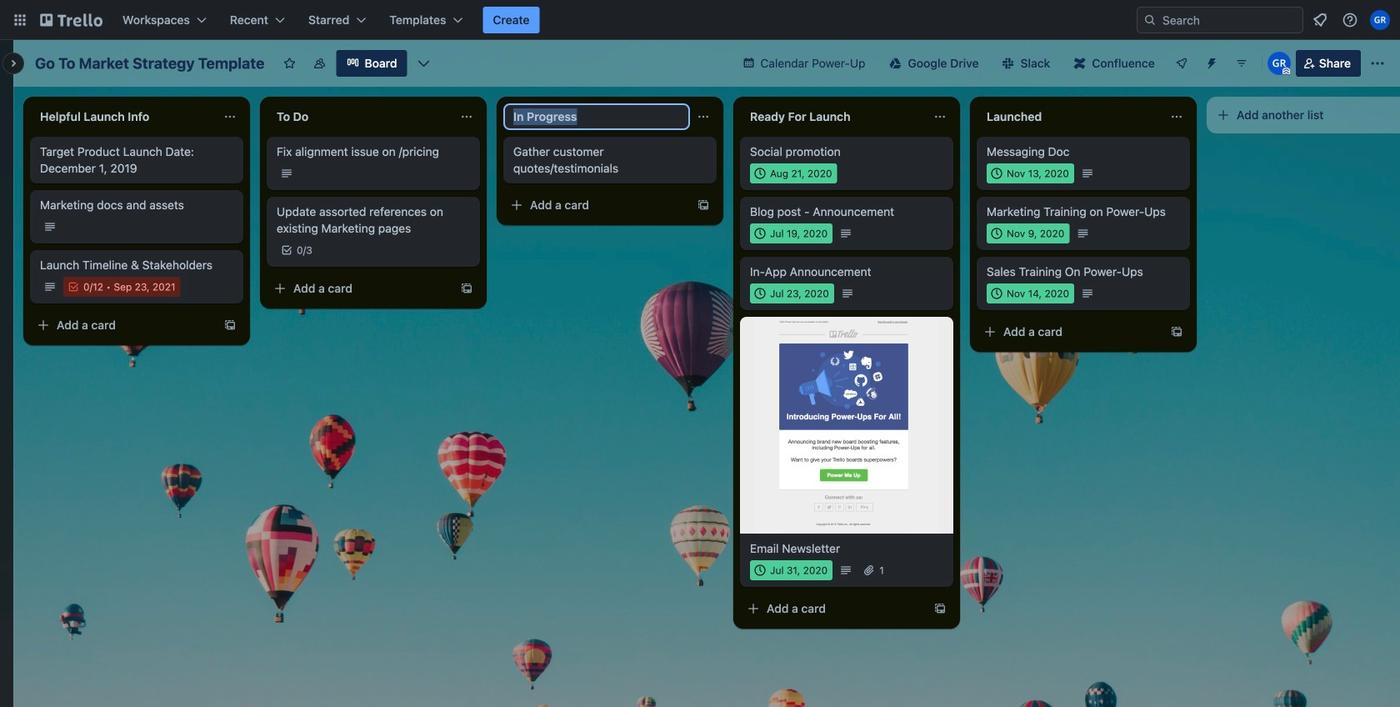 Task type: vqa. For each thing, say whether or not it's contained in the screenshot.
right James Peterson (jamespeterson93) icon
no



Task type: describe. For each thing, give the bounding box(es) containing it.
greg robinson (gregrobinson96) image
[[1371, 10, 1391, 30]]

star or unstar board image
[[283, 57, 296, 70]]

slack icon image
[[1003, 58, 1014, 69]]

1 horizontal spatial create from template… image
[[697, 198, 710, 212]]

this member is an admin of this board. image
[[1283, 68, 1291, 75]]

back to home image
[[40, 7, 103, 33]]

show menu image
[[1370, 55, 1387, 72]]

search image
[[1144, 13, 1157, 27]]

power ups image
[[1176, 57, 1189, 70]]

0 horizontal spatial create from template… image
[[460, 282, 474, 295]]

greg robinson (gregrobinson96) image
[[1268, 52, 1292, 75]]

primary element
[[0, 0, 1401, 40]]

confluence icon image
[[1074, 58, 1086, 69]]

Board name text field
[[27, 50, 273, 77]]



Task type: locate. For each thing, give the bounding box(es) containing it.
open information menu image
[[1343, 12, 1359, 28]]

None checkbox
[[987, 163, 1075, 183], [987, 223, 1070, 244], [751, 560, 833, 580], [987, 163, 1075, 183], [987, 223, 1070, 244], [751, 560, 833, 580]]

2 horizontal spatial create from template… image
[[1171, 325, 1184, 339]]

0 vertical spatial create from template… image
[[460, 282, 474, 295]]

None checkbox
[[751, 163, 838, 183], [751, 223, 833, 244], [751, 284, 835, 304], [987, 284, 1075, 304], [751, 163, 838, 183], [751, 223, 833, 244], [751, 284, 835, 304], [987, 284, 1075, 304]]

workspace visible image
[[313, 57, 326, 70]]

None text field
[[741, 103, 927, 130]]

1 horizontal spatial create from template… image
[[934, 602, 947, 615]]

create from template… image
[[460, 282, 474, 295], [934, 602, 947, 615]]

None text field
[[30, 103, 217, 130], [267, 103, 454, 130], [977, 103, 1164, 130], [30, 103, 217, 130], [267, 103, 454, 130], [977, 103, 1164, 130]]

Search field
[[1137, 7, 1304, 33]]

create from template… image
[[697, 198, 710, 212], [223, 319, 237, 332], [1171, 325, 1184, 339]]

google drive icon image
[[890, 58, 902, 69]]

automation image
[[1199, 50, 1222, 73]]

0 notifications image
[[1311, 10, 1331, 30]]

1 vertical spatial create from template… image
[[934, 602, 947, 615]]

customize views image
[[416, 55, 432, 72]]

In Progress text field
[[504, 103, 690, 130]]

0 horizontal spatial create from template… image
[[223, 319, 237, 332]]



